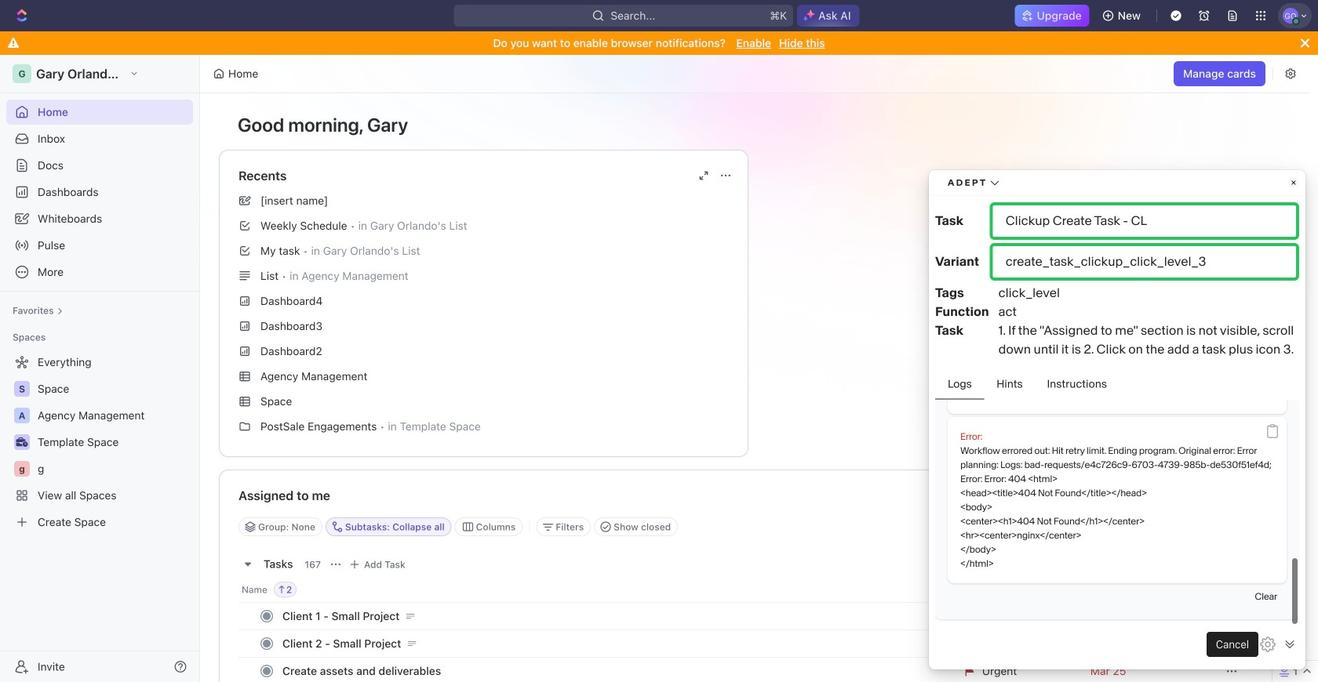 Task type: locate. For each thing, give the bounding box(es) containing it.
space, , element
[[14, 381, 30, 397]]

tree
[[6, 350, 193, 535]]

g, , element
[[14, 461, 30, 477]]

business time image
[[16, 438, 28, 447]]



Task type: vqa. For each thing, say whether or not it's contained in the screenshot.
Sidebar NAVIGATION
yes



Task type: describe. For each thing, give the bounding box(es) containing it.
gary orlando's workspace, , element
[[13, 64, 31, 83]]

sidebar navigation
[[0, 55, 203, 683]]

tree inside sidebar navigation
[[6, 350, 193, 535]]

Search tasks... text field
[[1049, 516, 1206, 539]]

agency management, , element
[[14, 408, 30, 424]]



